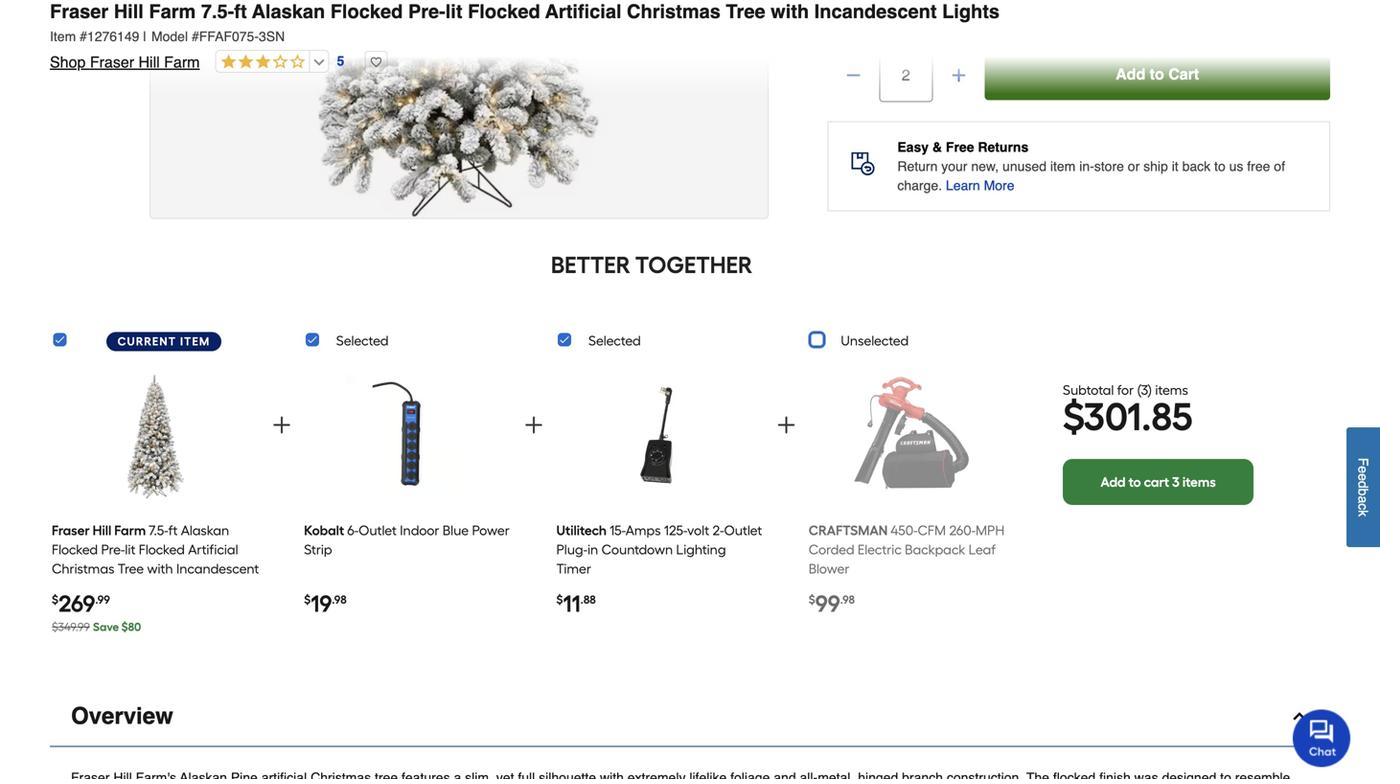 Task type: vqa. For each thing, say whether or not it's contained in the screenshot.
Holiday Decorations 'link'
no



Task type: describe. For each thing, give the bounding box(es) containing it.
learn more
[[946, 178, 1015, 193]]

mph
[[976, 522, 1005, 539]]

$ 99 .98
[[809, 590, 855, 618]]

add for add to cart
[[1116, 65, 1146, 83]]

f e e d b a c k button
[[1347, 427, 1380, 547]]

selected for 19
[[336, 333, 389, 349]]

plus image for 7.5-ft alaskan flocked pre-lit flocked artificial christmas tree with incandescent lights
[[270, 414, 293, 437]]

$349.99 save $ 80
[[52, 620, 141, 634]]

plus image for 15-amps 125-volt 2-outlet plug-in countdown lighting timer
[[775, 414, 798, 437]]

ffaf075-
[[199, 29, 259, 44]]

80
[[128, 620, 141, 634]]

overview button
[[50, 687, 1331, 747]]

to for add to cart 3 items
[[1129, 474, 1141, 491]]

|
[[143, 29, 147, 44]]

$ 19 .98
[[304, 590, 347, 618]]

learn more link
[[946, 176, 1015, 195]]

plus image for 6-outlet indoor blue power strip
[[523, 414, 546, 437]]

artificial inside 7.5-ft alaskan flocked pre-lit flocked artificial christmas tree with incandescent lights
[[188, 542, 238, 558]]

current
[[118, 334, 176, 348]]

lights inside fraser hill farm 7.5-ft alaskan flocked pre-lit flocked artificial christmas tree with incandescent lights item # 1276149 | model # ffaf075-3sn
[[942, 0, 1000, 23]]

in-
[[1080, 159, 1095, 174]]

corded
[[809, 542, 855, 558]]

add to cart 3 items link
[[1063, 459, 1254, 505]]

cart
[[1144, 474, 1170, 491]]

outlet inside 6-outlet indoor blue power strip
[[359, 522, 397, 539]]

f e e d b a c k
[[1356, 458, 1371, 517]]

1 vertical spatial farm
[[164, 53, 200, 71]]

farm for fraser hill farm 7.5-ft alaskan flocked pre-lit flocked artificial christmas tree with incandescent lights item # 1276149 | model # ffaf075-3sn
[[149, 0, 196, 23]]

farm for fraser hill farm
[[114, 522, 146, 539]]

301
[[1084, 394, 1142, 440]]

incandescent inside fraser hill farm 7.5-ft alaskan flocked pre-lit flocked artificial christmas tree with incandescent lights item # 1276149 | model # ffaf075-3sn
[[815, 0, 937, 23]]

fraser hill farm  #ffaf075-3sn image
[[151, 0, 768, 218]]

)
[[1148, 382, 1152, 398]]

to for add to cart
[[1150, 65, 1165, 83]]

1 e from the top
[[1356, 466, 1371, 474]]

2-
[[713, 522, 724, 539]]

(
[[1137, 382, 1141, 398]]

outlet inside 15-amps 125-volt 2-outlet plug-in countdown lighting timer
[[724, 522, 762, 539]]

christmas inside fraser hill farm 7.5-ft alaskan flocked pre-lit flocked artificial christmas tree with incandescent lights item # 1276149 | model # ffaf075-3sn
[[627, 0, 721, 23]]

1 # from the left
[[80, 29, 87, 44]]

3.2 stars image
[[216, 54, 305, 71]]

backpack
[[905, 542, 966, 558]]

&
[[933, 139, 942, 155]]

19
[[311, 590, 332, 618]]

us
[[1230, 159, 1244, 174]]

cfm
[[918, 522, 946, 539]]

11
[[563, 590, 581, 618]]

amps
[[626, 522, 661, 539]]

99
[[816, 590, 840, 618]]

5
[[337, 53, 344, 69]]

craftsman 450-cfm 260-mph corded electric backpack leaf blower image
[[850, 367, 975, 507]]

6-
[[347, 522, 359, 539]]

ft inside 7.5-ft alaskan flocked pre-lit flocked artificial christmas tree with incandescent lights
[[168, 522, 178, 539]]

15-
[[610, 522, 626, 539]]

better together heading
[[50, 250, 1254, 280]]

add for add to cart 3 items
[[1101, 474, 1126, 491]]

269 list item
[[52, 360, 259, 645]]

1 vertical spatial items
[[1183, 474, 1216, 491]]

260-
[[949, 522, 976, 539]]

$ for 11
[[556, 593, 563, 607]]

store
[[1095, 159, 1124, 174]]

.88
[[581, 593, 596, 607]]

electric
[[858, 542, 902, 558]]

in
[[588, 542, 598, 558]]

7.5- inside 7.5-ft alaskan flocked pre-lit flocked artificial christmas tree with incandescent lights
[[149, 522, 168, 539]]

chevron up image
[[1290, 707, 1310, 726]]

together
[[635, 251, 753, 279]]

unselected
[[841, 333, 909, 349]]

model
[[151, 29, 188, 44]]

$ right "save"
[[121, 620, 128, 634]]

free
[[1247, 159, 1271, 174]]

save
[[93, 620, 119, 634]]

heart outline image
[[365, 51, 388, 74]]

$ for 19
[[304, 593, 311, 607]]

or
[[1128, 159, 1140, 174]]

overview
[[71, 703, 173, 729]]

lit inside 7.5-ft alaskan flocked pre-lit flocked artificial christmas tree with incandescent lights
[[125, 542, 135, 558]]

subtotal
[[1063, 382, 1114, 398]]

unused
[[1003, 159, 1047, 174]]

indoor
[[400, 522, 439, 539]]

shop
[[50, 53, 86, 71]]

$ 11 .88
[[556, 590, 596, 618]]

269
[[58, 590, 95, 618]]

artificial inside fraser hill farm 7.5-ft alaskan flocked pre-lit flocked artificial christmas tree with incandescent lights item # 1276149 | model # ffaf075-3sn
[[545, 0, 622, 23]]

lighting
[[676, 542, 726, 558]]

125-
[[664, 522, 687, 539]]

item
[[180, 334, 210, 348]]

more
[[984, 178, 1015, 193]]

new,
[[971, 159, 999, 174]]

f
[[1356, 458, 1371, 466]]

power
[[472, 522, 510, 539]]

returns
[[978, 139, 1029, 155]]

3sn
[[259, 29, 285, 44]]

$ for 269
[[52, 593, 58, 607]]

blower
[[809, 561, 850, 577]]

2 # from the left
[[192, 29, 199, 44]]

leaf
[[969, 542, 996, 558]]

7.5-ft alaskan flocked pre-lit flocked artificial christmas tree with incandescent lights
[[52, 522, 259, 596]]

strip
[[304, 542, 332, 558]]

k
[[1356, 510, 1371, 517]]



Task type: locate. For each thing, give the bounding box(es) containing it.
fraser for fraser hill farm
[[52, 522, 90, 539]]

cart
[[1169, 65, 1199, 83]]

add inside button
[[1116, 65, 1146, 83]]

pre- inside fraser hill farm 7.5-ft alaskan flocked pre-lit flocked artificial christmas tree with incandescent lights item # 1276149 | model # ffaf075-3sn
[[408, 0, 446, 23]]

7.5- up ffaf075-
[[201, 0, 234, 23]]

alaskan inside 7.5-ft alaskan flocked pre-lit flocked artificial christmas tree with incandescent lights
[[181, 522, 229, 539]]

1 horizontal spatial ft
[[234, 0, 247, 23]]

0 vertical spatial artificial
[[545, 0, 622, 23]]

fraser hill farm 7.5-ft alaskan flocked pre-lit flocked artificial christmas tree with incandescent lights image
[[93, 367, 218, 507]]

0 vertical spatial with
[[771, 0, 809, 23]]

item
[[1051, 159, 1076, 174]]

learn
[[946, 178, 980, 193]]

1 vertical spatial pre-
[[101, 542, 125, 558]]

fraser for fraser hill farm 7.5-ft alaskan flocked pre-lit flocked artificial christmas tree with incandescent lights item # 1276149 | model # ffaf075-3sn
[[50, 0, 108, 23]]

$ 269 .99
[[52, 590, 110, 618]]

1 horizontal spatial selected
[[589, 333, 641, 349]]

items
[[1156, 382, 1189, 398], [1183, 474, 1216, 491]]

0 horizontal spatial alaskan
[[181, 522, 229, 539]]

hill for fraser hill farm
[[93, 522, 111, 539]]

0 horizontal spatial #
[[80, 29, 87, 44]]

1 horizontal spatial tree
[[726, 0, 766, 23]]

1 outlet from the left
[[359, 522, 397, 539]]

7.5- right fraser hill farm
[[149, 522, 168, 539]]

easy
[[898, 139, 929, 155]]

1 horizontal spatial lit
[[446, 0, 463, 23]]

1 vertical spatial incandescent
[[176, 561, 259, 577]]

0 horizontal spatial 3
[[1141, 382, 1148, 398]]

2 outlet from the left
[[724, 522, 762, 539]]

3 for add to cart 3 items
[[1173, 474, 1180, 491]]

.98 inside $ 99 .98
[[840, 593, 855, 607]]

items right cart
[[1183, 474, 1216, 491]]

.99
[[95, 593, 110, 607]]

1 horizontal spatial to
[[1150, 65, 1165, 83]]

selected for 11
[[589, 333, 641, 349]]

2 e from the top
[[1356, 474, 1371, 481]]

2 vertical spatial hill
[[93, 522, 111, 539]]

1 vertical spatial lit
[[125, 542, 135, 558]]

3 for subtotal for ( 3 ) items $ 301 .85
[[1141, 382, 1148, 398]]

e
[[1356, 466, 1371, 474], [1356, 474, 1371, 481]]

0 horizontal spatial christmas
[[52, 561, 114, 577]]

450-
[[891, 522, 918, 539]]

$ inside $ 269 .99
[[52, 593, 58, 607]]

christmas
[[627, 0, 721, 23], [52, 561, 114, 577]]

1 horizontal spatial with
[[771, 0, 809, 23]]

$ up $349.99 on the left bottom of the page
[[52, 593, 58, 607]]

.98 down blower
[[840, 593, 855, 607]]

#
[[80, 29, 87, 44], [192, 29, 199, 44]]

.98 inside the $ 19 .98
[[332, 593, 347, 607]]

hill for fraser hill farm 7.5-ft alaskan flocked pre-lit flocked artificial christmas tree with incandescent lights item # 1276149 | model # ffaf075-3sn
[[114, 0, 144, 23]]

1 vertical spatial add
[[1101, 474, 1126, 491]]

alaskan
[[252, 0, 325, 23], [181, 522, 229, 539]]

add to cart
[[1116, 65, 1199, 83]]

0 vertical spatial hill
[[114, 0, 144, 23]]

+12
[[71, 16, 97, 34]]

0 horizontal spatial lights
[[52, 580, 89, 596]]

add
[[1116, 65, 1146, 83], [1101, 474, 1126, 491]]

countdown
[[602, 542, 673, 558]]

1 horizontal spatial #
[[192, 29, 199, 44]]

e up d
[[1356, 466, 1371, 474]]

0 horizontal spatial ft
[[168, 522, 178, 539]]

3 inside subtotal for ( 3 ) items $ 301 .85
[[1141, 382, 1148, 398]]

to inside button
[[1150, 65, 1165, 83]]

with inside 7.5-ft alaskan flocked pre-lit flocked artificial christmas tree with incandescent lights
[[147, 561, 173, 577]]

.98 for 19
[[332, 593, 347, 607]]

selected
[[336, 333, 389, 349], [589, 333, 641, 349]]

1 vertical spatial tree
[[118, 561, 144, 577]]

fraser inside fraser hill farm 7.5-ft alaskan flocked pre-lit flocked artificial christmas tree with incandescent lights item # 1276149 | model # ffaf075-3sn
[[50, 0, 108, 23]]

plug-
[[556, 542, 588, 558]]

1 horizontal spatial pre-
[[408, 0, 446, 23]]

items inside subtotal for ( 3 ) items $ 301 .85
[[1156, 382, 1189, 398]]

2 vertical spatial farm
[[114, 522, 146, 539]]

$ for 99
[[809, 593, 816, 607]]

1 horizontal spatial .98
[[840, 593, 855, 607]]

1 horizontal spatial alaskan
[[252, 0, 325, 23]]

15-amps 125-volt 2-outlet plug-in countdown lighting timer
[[556, 522, 762, 577]]

charge.
[[898, 178, 942, 193]]

christmas up item number 1 2 7 6 1 4 9 and model number f f a f 0 7 5 - 3 s n element
[[627, 0, 721, 23]]

99 list item
[[809, 360, 1016, 645]]

0 horizontal spatial 7.5-
[[149, 522, 168, 539]]

Stepper number input field with increment and decrement buttons number field
[[879, 48, 933, 102]]

incandescent inside 7.5-ft alaskan flocked pre-lit flocked artificial christmas tree with incandescent lights
[[176, 561, 259, 577]]

1 vertical spatial to
[[1215, 159, 1226, 174]]

farm
[[149, 0, 196, 23], [164, 53, 200, 71], [114, 522, 146, 539]]

1 vertical spatial 7.5-
[[149, 522, 168, 539]]

fraser hill farm
[[52, 522, 146, 539]]

b
[[1356, 488, 1371, 496]]

incandescent
[[815, 0, 937, 23], [176, 561, 259, 577]]

better
[[551, 251, 631, 279]]

1 horizontal spatial artificial
[[545, 0, 622, 23]]

0 vertical spatial lit
[[446, 0, 463, 23]]

1 horizontal spatial lights
[[942, 0, 1000, 23]]

11 list item
[[556, 360, 764, 645]]

0 vertical spatial tree
[[726, 0, 766, 23]]

hill down |
[[139, 53, 160, 71]]

current item
[[118, 334, 210, 348]]

0 horizontal spatial selected
[[336, 333, 389, 349]]

ft up ffaf075-
[[234, 0, 247, 23]]

0 vertical spatial fraser
[[50, 0, 108, 23]]

christmas inside 7.5-ft alaskan flocked pre-lit flocked artificial christmas tree with incandescent lights
[[52, 561, 114, 577]]

0 vertical spatial christmas
[[627, 0, 721, 23]]

kobalt
[[304, 522, 344, 539]]

plus image
[[949, 66, 969, 85], [270, 414, 293, 437], [523, 414, 546, 437], [775, 414, 798, 437]]

.85
[[1142, 394, 1193, 440]]

450-cfm 260-mph corded electric backpack leaf blower
[[809, 522, 1005, 577]]

$ left for
[[1063, 394, 1084, 440]]

hill inside fraser hill farm 7.5-ft alaskan flocked pre-lit flocked artificial christmas tree with incandescent lights item # 1276149 | model # ffaf075-3sn
[[114, 0, 144, 23]]

fraser hill farm 7.5-ft alaskan flocked pre-lit flocked artificial christmas tree with incandescent lights item # 1276149 | model # ffaf075-3sn
[[50, 0, 1000, 44]]

volt
[[687, 522, 710, 539]]

alaskan inside fraser hill farm 7.5-ft alaskan flocked pre-lit flocked artificial christmas tree with incandescent lights item # 1276149 | model # ffaf075-3sn
[[252, 0, 325, 23]]

0 horizontal spatial artificial
[[188, 542, 238, 558]]

your
[[942, 159, 968, 174]]

add to cart 3 items
[[1101, 474, 1216, 491]]

0 vertical spatial 7.5-
[[201, 0, 234, 23]]

utilitech 15-amps 125-volt 2-outlet plug-in countdown lighting timer image
[[598, 367, 723, 507]]

0 horizontal spatial outlet
[[359, 522, 397, 539]]

1 vertical spatial with
[[147, 561, 173, 577]]

.98 for 99
[[840, 593, 855, 607]]

fraser inside 269 list item
[[52, 522, 90, 539]]

0 horizontal spatial incandescent
[[176, 561, 259, 577]]

chat invite button image
[[1293, 709, 1352, 767]]

2 .98 from the left
[[840, 593, 855, 607]]

with
[[771, 0, 809, 23], [147, 561, 173, 577]]

farm inside 269 list item
[[114, 522, 146, 539]]

1 horizontal spatial outlet
[[724, 522, 762, 539]]

items right )
[[1156, 382, 1189, 398]]

artificial
[[545, 0, 622, 23], [188, 542, 238, 558]]

$349.99
[[52, 620, 90, 634]]

0 horizontal spatial .98
[[332, 593, 347, 607]]

0 horizontal spatial pre-
[[101, 542, 125, 558]]

return
[[898, 159, 938, 174]]

christmas up $ 269 .99 on the left bottom of page
[[52, 561, 114, 577]]

+12 button
[[50, 0, 119, 60]]

fraser up item
[[50, 0, 108, 23]]

hill up 1276149
[[114, 0, 144, 23]]

item number 1 2 7 6 1 4 9 and model number f f a f 0 7 5 - 3 s n element
[[50, 27, 1331, 46]]

shop fraser hill farm
[[50, 53, 200, 71]]

0 horizontal spatial with
[[147, 561, 173, 577]]

$ left .88
[[556, 593, 563, 607]]

it
[[1172, 159, 1179, 174]]

1 vertical spatial lights
[[52, 580, 89, 596]]

0 vertical spatial ft
[[234, 0, 247, 23]]

1 vertical spatial christmas
[[52, 561, 114, 577]]

1276149
[[87, 29, 139, 44]]

hill inside 269 list item
[[93, 522, 111, 539]]

ft right fraser hill farm
[[168, 522, 178, 539]]

hill up ".99" at left bottom
[[93, 522, 111, 539]]

outlet right volt
[[724, 522, 762, 539]]

fraser up 269
[[52, 522, 90, 539]]

ship
[[1144, 159, 1168, 174]]

19 list item
[[304, 360, 512, 645]]

kobalt 6-outlet indoor blue power strip image
[[346, 367, 470, 507]]

with inside fraser hill farm 7.5-ft alaskan flocked pre-lit flocked artificial christmas tree with incandescent lights item # 1276149 | model # ffaf075-3sn
[[771, 0, 809, 23]]

outlet left indoor
[[359, 522, 397, 539]]

$ inside $ 11 .88
[[556, 593, 563, 607]]

0 vertical spatial add
[[1116, 65, 1146, 83]]

add to cart button
[[985, 48, 1331, 100]]

ft inside fraser hill farm 7.5-ft alaskan flocked pre-lit flocked artificial christmas tree with incandescent lights item # 1276149 | model # ffaf075-3sn
[[234, 0, 247, 23]]

1 horizontal spatial 3
[[1173, 474, 1180, 491]]

1 vertical spatial artificial
[[188, 542, 238, 558]]

0 vertical spatial items
[[1156, 382, 1189, 398]]

fraser down 1276149
[[90, 53, 134, 71]]

subtotal for ( 3 ) items $ 301 .85
[[1063, 382, 1193, 440]]

3 right cart
[[1173, 474, 1180, 491]]

e up b
[[1356, 474, 1371, 481]]

d
[[1356, 481, 1371, 488]]

pre- inside 7.5-ft alaskan flocked pre-lit flocked artificial christmas tree with incandescent lights
[[101, 542, 125, 558]]

3 right for
[[1141, 382, 1148, 398]]

$ inside subtotal for ( 3 ) items $ 301 .85
[[1063, 394, 1084, 440]]

lit inside fraser hill farm 7.5-ft alaskan flocked pre-lit flocked artificial christmas tree with incandescent lights item # 1276149 | model # ffaf075-3sn
[[446, 0, 463, 23]]

0 horizontal spatial lit
[[125, 542, 135, 558]]

0 vertical spatial pre-
[[408, 0, 446, 23]]

1 vertical spatial alaskan
[[181, 522, 229, 539]]

tree
[[726, 0, 766, 23], [118, 561, 144, 577]]

2 vertical spatial to
[[1129, 474, 1141, 491]]

tree down fraser hill farm
[[118, 561, 144, 577]]

$ inside the $ 19 .98
[[304, 593, 311, 607]]

1 .98 from the left
[[332, 593, 347, 607]]

0 horizontal spatial to
[[1129, 474, 1141, 491]]

0 vertical spatial to
[[1150, 65, 1165, 83]]

blue
[[443, 522, 469, 539]]

0 horizontal spatial tree
[[118, 561, 144, 577]]

.98
[[332, 593, 347, 607], [840, 593, 855, 607]]

c
[[1356, 503, 1371, 510]]

timer
[[556, 561, 591, 577]]

$ inside $ 99 .98
[[809, 593, 816, 607]]

1 vertical spatial ft
[[168, 522, 178, 539]]

lights inside 7.5-ft alaskan flocked pre-lit flocked artificial christmas tree with incandescent lights
[[52, 580, 89, 596]]

hill
[[114, 0, 144, 23], [139, 53, 160, 71], [93, 522, 111, 539]]

0 vertical spatial lights
[[942, 0, 1000, 23]]

1 vertical spatial hill
[[139, 53, 160, 71]]

tree up item number 1 2 7 6 1 4 9 and model number f f a f 0 7 5 - 3 s n element
[[726, 0, 766, 23]]

.98 down strip
[[332, 593, 347, 607]]

2 selected from the left
[[589, 333, 641, 349]]

0 vertical spatial farm
[[149, 0, 196, 23]]

ft
[[234, 0, 247, 23], [168, 522, 178, 539]]

outlet
[[359, 522, 397, 539], [724, 522, 762, 539]]

1 horizontal spatial christmas
[[627, 0, 721, 23]]

1 horizontal spatial incandescent
[[815, 0, 937, 23]]

2 vertical spatial fraser
[[52, 522, 90, 539]]

fraser
[[50, 0, 108, 23], [90, 53, 134, 71], [52, 522, 90, 539]]

1 horizontal spatial 7.5-
[[201, 0, 234, 23]]

7.5- inside fraser hill farm 7.5-ft alaskan flocked pre-lit flocked artificial christmas tree with incandescent lights item # 1276149 | model # ffaf075-3sn
[[201, 0, 234, 23]]

to inside easy & free returns return your new, unused item in-store or ship it back to us free of charge.
[[1215, 159, 1226, 174]]

1 vertical spatial fraser
[[90, 53, 134, 71]]

# right item
[[80, 29, 87, 44]]

better together
[[551, 251, 753, 279]]

2 horizontal spatial to
[[1215, 159, 1226, 174]]

# right model
[[192, 29, 199, 44]]

back
[[1183, 159, 1211, 174]]

$ down strip
[[304, 593, 311, 607]]

0 vertical spatial alaskan
[[252, 0, 325, 23]]

lights
[[942, 0, 1000, 23], [52, 580, 89, 596]]

of
[[1274, 159, 1286, 174]]

farm inside fraser hill farm 7.5-ft alaskan flocked pre-lit flocked artificial christmas tree with incandescent lights item # 1276149 | model # ffaf075-3sn
[[149, 0, 196, 23]]

0 vertical spatial 3
[[1141, 382, 1148, 398]]

for
[[1117, 382, 1134, 398]]

free
[[946, 139, 974, 155]]

1 vertical spatial 3
[[1173, 474, 1180, 491]]

0 vertical spatial incandescent
[[815, 0, 937, 23]]

minus image
[[844, 66, 863, 85]]

$ down blower
[[809, 593, 816, 607]]

tree inside 7.5-ft alaskan flocked pre-lit flocked artificial christmas tree with incandescent lights
[[118, 561, 144, 577]]

tree inside fraser hill farm 7.5-ft alaskan flocked pre-lit flocked artificial christmas tree with incandescent lights item # 1276149 | model # ffaf075-3sn
[[726, 0, 766, 23]]

1 selected from the left
[[336, 333, 389, 349]]



